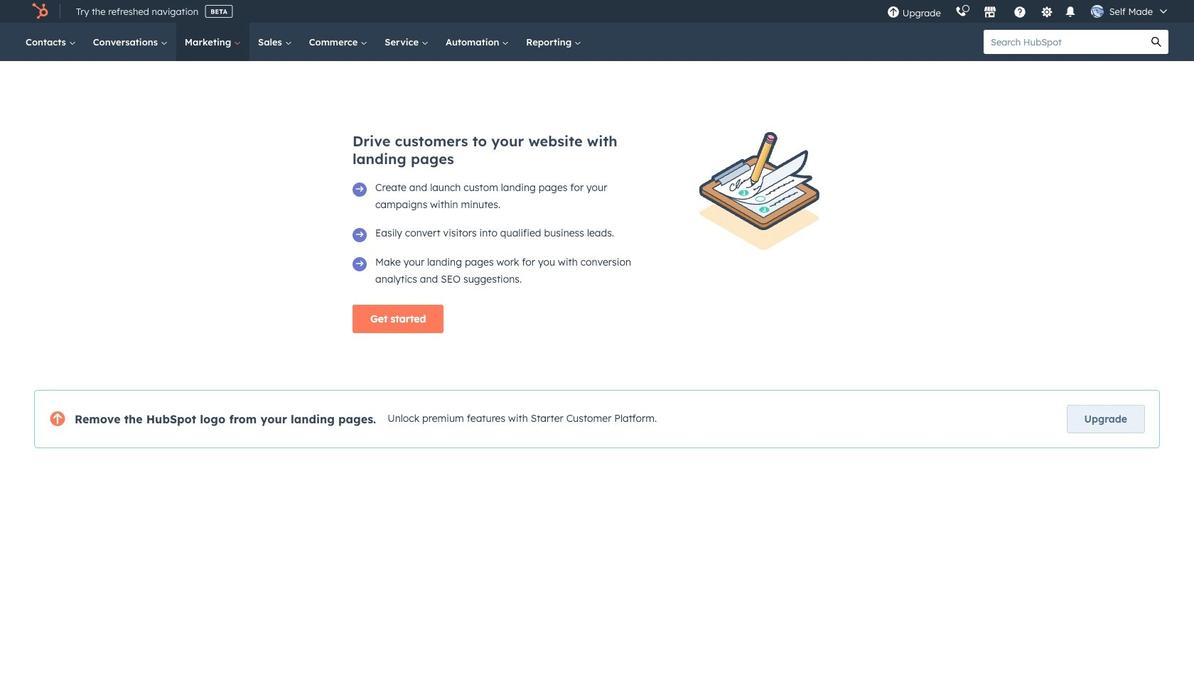 Task type: vqa. For each thing, say whether or not it's contained in the screenshot.
menu
yes



Task type: describe. For each thing, give the bounding box(es) containing it.
marketplaces image
[[983, 6, 996, 19]]



Task type: locate. For each thing, give the bounding box(es) containing it.
Search HubSpot search field
[[984, 30, 1144, 54]]

ruby anderson image
[[1091, 5, 1104, 18]]

menu
[[880, 0, 1177, 23]]



